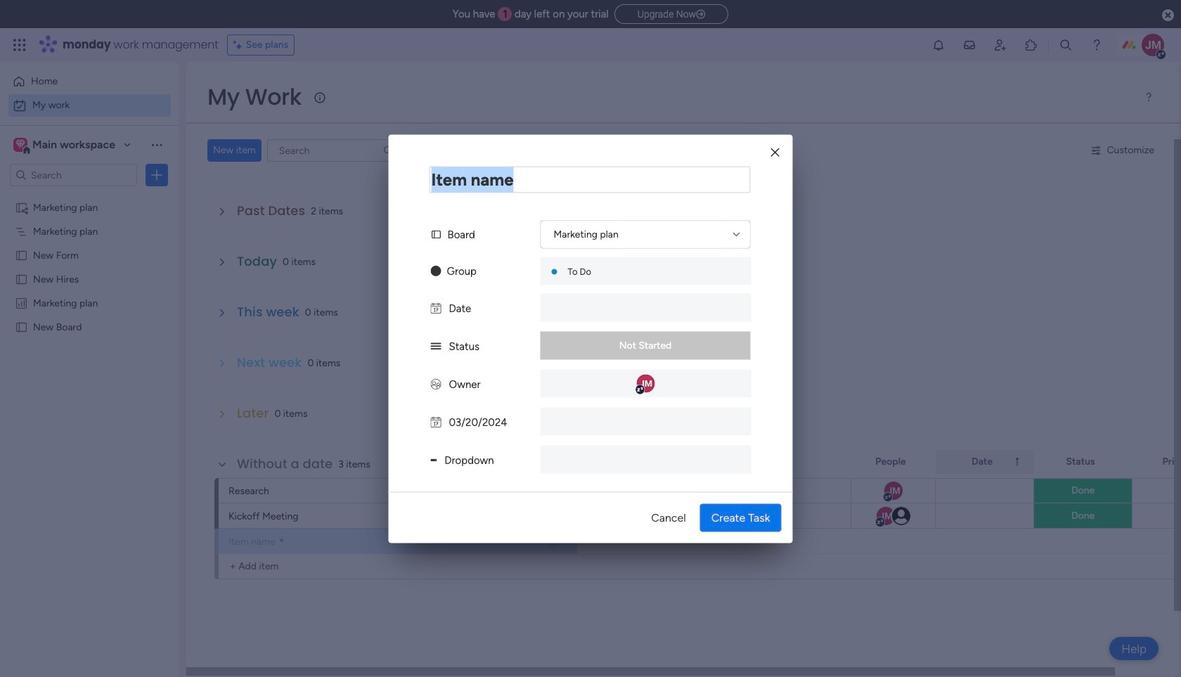 Task type: describe. For each thing, give the bounding box(es) containing it.
2 column header from the left
[[704, 450, 851, 474]]

public dashboard image
[[15, 296, 28, 309]]

dapulse rightstroke image
[[696, 9, 705, 20]]

2 public board image from the top
[[15, 272, 28, 285]]

v2 sun image
[[431, 264, 441, 277]]

invite members image
[[993, 38, 1007, 52]]

help image
[[1090, 38, 1104, 52]]

1 vertical spatial option
[[8, 94, 171, 117]]

v2 status image
[[431, 340, 441, 352]]

close image
[[771, 147, 779, 158]]

0 vertical spatial option
[[8, 70, 171, 93]]

monday marketplace image
[[1024, 38, 1038, 52]]

notifications image
[[932, 38, 946, 52]]

update feed image
[[962, 38, 976, 52]]

3 public board image from the top
[[15, 320, 28, 333]]

3 column header from the left
[[936, 450, 1034, 474]]

1 public board image from the top
[[15, 248, 28, 262]]

workspace image
[[16, 137, 25, 153]]



Task type: locate. For each thing, give the bounding box(es) containing it.
jeremy miller image
[[1142, 34, 1164, 56]]

1 dapulse date column image from the top
[[431, 302, 441, 314]]

2 vertical spatial public board image
[[15, 320, 28, 333]]

dapulse close image
[[1162, 8, 1174, 22]]

2 dapulse date column image from the top
[[431, 415, 441, 428]]

public board image
[[15, 248, 28, 262], [15, 272, 28, 285], [15, 320, 28, 333]]

dapulse date column image down "v2 multiple person column" icon
[[431, 415, 441, 428]]

dapulse date column image
[[431, 302, 441, 314], [431, 415, 441, 428]]

workspace selection element
[[13, 136, 117, 155]]

Search in workspace field
[[30, 167, 117, 183]]

dapulse date column image down v2 sun icon at the top of the page
[[431, 302, 441, 314]]

v2 dropdown column image
[[431, 453, 437, 466]]

select product image
[[13, 38, 27, 52]]

search image
[[382, 145, 394, 156]]

dialog
[[388, 134, 793, 543]]

1 column header from the left
[[577, 450, 704, 474]]

option
[[8, 70, 171, 93], [8, 94, 171, 117], [0, 194, 179, 197]]

Filter dashboard by text search field
[[267, 139, 399, 162]]

0 vertical spatial dapulse date column image
[[431, 302, 441, 314]]

None search field
[[267, 139, 399, 162]]

workspace image
[[13, 137, 27, 153]]

1 vertical spatial public board image
[[15, 272, 28, 285]]

search everything image
[[1059, 38, 1073, 52]]

list box
[[0, 192, 179, 528]]

2 vertical spatial option
[[0, 194, 179, 197]]

v2 multiple person column image
[[431, 378, 441, 390]]

0 vertical spatial public board image
[[15, 248, 28, 262]]

shareable board image
[[15, 200, 28, 214]]

sort image
[[1012, 456, 1023, 468]]

column header
[[577, 450, 704, 474], [704, 450, 851, 474], [936, 450, 1034, 474]]

None field
[[429, 166, 750, 193]]

1 vertical spatial dapulse date column image
[[431, 415, 441, 428]]

see plans image
[[233, 37, 246, 53]]



Task type: vqa. For each thing, say whether or not it's contained in the screenshot.
Notifications image
yes



